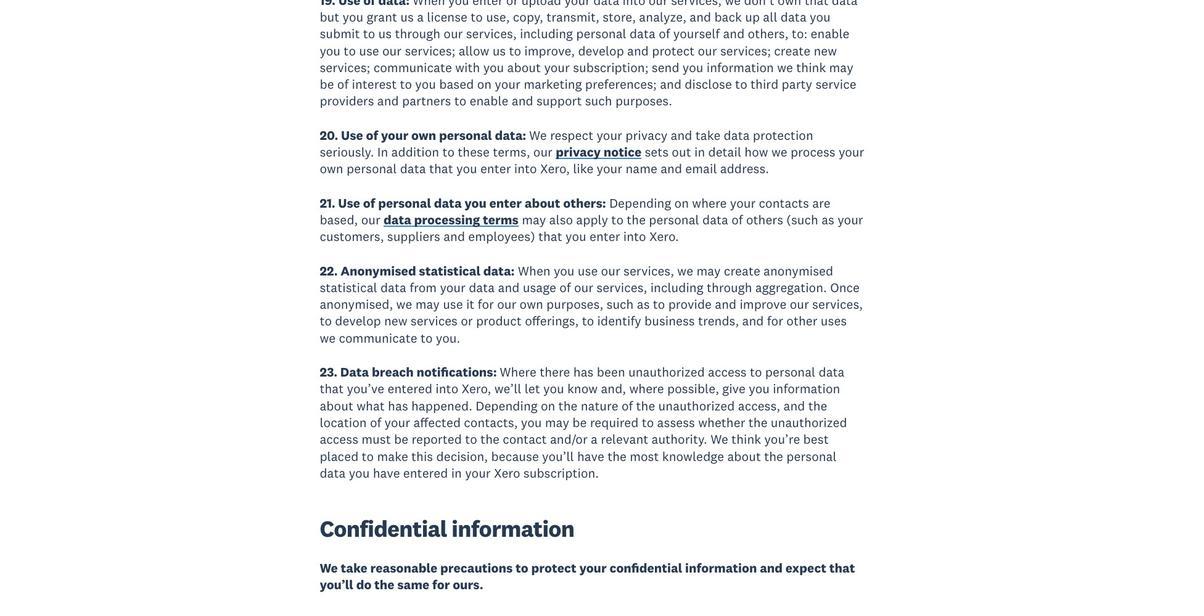 Task type: vqa. For each thing, say whether or not it's contained in the screenshot.
the bottommost or
yes



Task type: describe. For each thing, give the bounding box(es) containing it.
our up analyze,
[[649, 0, 668, 8]]

privacy inside we respect your privacy and take data protection seriously. in addition to these terms, our
[[626, 127, 668, 144]]

own inside when you use our services, we may create anonymised statistical data from your data and usage of our services, including through aggregation. once anonymised, we may use it for our own purposes, such as to provide and improve our services, to develop new services or product offerings, to identify business trends, and for other uses we communicate to you.
[[520, 296, 544, 313]]

and down marketing
[[512, 93, 534, 110]]

through inside when you enter or upload your data into our services, we don't own that data but you grant us a license to use, copy, transmit, store, analyze, and back up all data you submit to us through our services, including personal data of yourself and others, to: enable you to use our services; allow us to improve, develop and protect our services; create new services; communicate with you about your subscription; send you information we think may be of interest to you based on your marketing preferences; and disclose to third party service providers and partners to enable and support such purposes.
[[395, 25, 441, 42]]

to down must
[[362, 448, 374, 465]]

1 vertical spatial entered
[[404, 465, 448, 482]]

privacy notice link
[[556, 144, 642, 163]]

may down from
[[416, 296, 440, 313]]

20. use of your own personal data:
[[320, 127, 530, 144]]

like
[[573, 161, 594, 177]]

all
[[764, 9, 778, 25]]

services, up uses
[[813, 296, 864, 313]]

and inside sets out in detail how we process your own personal data that you enter into xero, like your name and email address.
[[661, 161, 683, 177]]

same
[[398, 577, 430, 594]]

about down whether
[[728, 448, 762, 465]]

on inside where there has been unauthorized access to personal data that you've entered into xero, we'll let you know and, where possible, give you information about what has happened. depending on the nature of the unauthorized access, and the location of your affected contacts, you may be required to assess whether the unauthorized access must be reported to the contact and/or a relevant authority. we think you're best placed to make this decision, because you'll have the most knowledge about the personal data you have entered in your xero subscription.
[[541, 398, 556, 415]]

your up marketing
[[545, 59, 570, 76]]

of up must
[[370, 415, 382, 431]]

suppliers
[[387, 229, 441, 245]]

your up in
[[381, 127, 409, 144]]

your down privacy notice at the top of the page
[[597, 161, 623, 177]]

we take reasonable precautions to protect your confidential information and expect that you'll do the same for ours.
[[320, 560, 856, 594]]

services
[[411, 313, 458, 330]]

2 horizontal spatial us
[[493, 42, 506, 59]]

that inside may also apply to the personal data of others (such as your customers, suppliers and employees) that you enter into xero.
[[539, 229, 563, 245]]

assess
[[658, 415, 696, 431]]

your up must
[[385, 415, 410, 431]]

on inside the depending on where your contacts are based, our
[[675, 195, 689, 211]]

contacts
[[759, 195, 810, 211]]

develop inside when you use our services, we may create anonymised statistical data from your data and usage of our services, including through aggregation. once anonymised, we may use it for our own purposes, such as to provide and improve our services, to develop new services or product offerings, to identify business trends, and for other uses we communicate to you.
[[335, 313, 381, 330]]

may inside may also apply to the personal data of others (such as your customers, suppliers and employees) that you enter into xero.
[[522, 212, 546, 228]]

your up transmit,
[[565, 0, 591, 8]]

1 vertical spatial data:
[[484, 263, 515, 279]]

21. use of personal data you enter about others:
[[320, 195, 606, 211]]

you've
[[347, 381, 385, 398]]

do
[[357, 577, 372, 594]]

and/or
[[550, 432, 588, 448]]

our inside we respect your privacy and take data protection seriously. in addition to these terms, our
[[534, 144, 553, 161]]

out
[[672, 144, 692, 161]]

and up subscription;
[[628, 42, 649, 59]]

you inside sets out in detail how we process your own personal data that you enter into xero, like your name and email address.
[[457, 161, 478, 177]]

information inside where there has been unauthorized access to personal data that you've entered into xero, we'll let you know and, where possible, give you information about what has happened. depending on the nature of the unauthorized access, and the location of your affected contacts, you may be required to assess whether the unauthorized access must be reported to the contact and/or a relevant authority. we think you're best placed to make this decision, because you'll have the most knowledge about the personal data you have entered in your xero subscription.
[[773, 381, 841, 398]]

through inside when you use our services, we may create anonymised statistical data from your data and usage of our services, including through aggregation. once anonymised, we may use it for our own purposes, such as to provide and improve our services, to develop new services or product offerings, to identify business trends, and for other uses we communicate to you.
[[707, 279, 753, 296]]

1 vertical spatial use
[[578, 263, 598, 279]]

business
[[645, 313, 695, 330]]

you up partners
[[416, 76, 436, 93]]

of down analyze,
[[659, 25, 671, 42]]

1 horizontal spatial for
[[478, 296, 494, 313]]

license
[[427, 9, 468, 25]]

services, down use,
[[466, 25, 517, 42]]

personal up the suppliers
[[378, 195, 431, 211]]

the down access,
[[749, 415, 768, 431]]

as inside may also apply to the personal data of others (such as your customers, suppliers and employees) that you enter into xero.
[[822, 212, 835, 228]]

when you enter or upload your data into our services, we don't own that data but you grant us a license to use, copy, transmit, store, analyze, and back up all data you submit to us through our services, including personal data of yourself and others, to: enable you to use our services; allow us to improve, develop and protect our services; create new services; communicate with you about your subscription; send you information we think may be of interest to you based on your marketing preferences; and disclose to third party service providers and partners to enable and support such purposes.
[[320, 0, 858, 110]]

we up 23.
[[320, 330, 336, 347]]

terms
[[483, 212, 519, 228]]

a inside when you enter or upload your data into our services, we don't own that data but you grant us a license to use, copy, transmit, store, analyze, and back up all data you submit to us through our services, including personal data of yourself and others, to: enable you to use our services; allow us to improve, develop and protect our services; create new services; communicate with you about your subscription; send you information we think may be of interest to you based on your marketing preferences; and disclose to third party service providers and partners to enable and support such purposes.
[[417, 9, 424, 25]]

the down relevant
[[608, 448, 627, 465]]

of inside when you use our services, we may create anonymised statistical data from your data and usage of our services, including through aggregation. once anonymised, we may use it for our own purposes, such as to provide and improve our services, to develop new services or product offerings, to identify business trends, and for other uses we communicate to you.
[[560, 279, 571, 296]]

0 horizontal spatial us
[[379, 25, 392, 42]]

own up addition
[[412, 127, 436, 144]]

you up disclose
[[683, 59, 704, 76]]

our down yourself
[[698, 42, 718, 59]]

into inside when you enter or upload your data into our services, we don't own that data but you grant us a license to use, copy, transmit, store, analyze, and back up all data you submit to us through our services, including personal data of yourself and others, to: enable you to use our services; allow us to improve, develop and protect our services; create new services; communicate with you about your subscription; send you information we think may be of interest to you based on your marketing preferences; and disclose to third party service providers and partners to enable and support such purposes.
[[623, 0, 646, 8]]

grant
[[367, 9, 398, 25]]

to inside we take reasonable precautions to protect your confidential information and expect that you'll do the same for ours.
[[516, 560, 529, 577]]

you.
[[436, 330, 461, 347]]

of up providers
[[337, 76, 349, 93]]

protect inside when you enter or upload your data into our services, we don't own that data but you grant us a license to use, copy, transmit, store, analyze, and back up all data you submit to us through our services, including personal data of yourself and others, to: enable you to use our services; allow us to improve, develop and protect our services; create new services; communicate with you about your subscription; send you information we think may be of interest to you based on your marketing preferences; and disclose to third party service providers and partners to enable and support such purposes.
[[652, 42, 695, 59]]

we down from
[[397, 296, 413, 313]]

1 horizontal spatial be
[[394, 432, 409, 448]]

yourself
[[674, 25, 720, 42]]

support
[[537, 93, 582, 110]]

make
[[377, 448, 408, 465]]

20.
[[320, 127, 338, 144]]

disclose
[[685, 76, 732, 93]]

0 vertical spatial data:
[[495, 127, 527, 144]]

whether
[[699, 415, 746, 431]]

0 vertical spatial access
[[709, 364, 747, 381]]

your right process on the top right of the page
[[839, 144, 865, 161]]

up
[[746, 9, 760, 25]]

personal inside sets out in detail how we process your own personal data that you enter into xero, like your name and email address.
[[347, 161, 397, 177]]

subscription.
[[524, 465, 599, 482]]

name
[[626, 161, 658, 177]]

and inside where there has been unauthorized access to personal data that you've entered into xero, we'll let you know and, where possible, give you information about what has happened. depending on the nature of the unauthorized access, and the location of your affected contacts, you may be required to assess whether the unauthorized access must be reported to the contact and/or a relevant authority. we think you're best placed to make this decision, because you'll have the most knowledge about the personal data you have entered in your xero subscription.
[[784, 398, 806, 415]]

use for 20.
[[341, 127, 363, 144]]

purposes.
[[616, 93, 673, 110]]

personal down best
[[787, 448, 837, 465]]

in inside where there has been unauthorized access to personal data that you've entered into xero, we'll let you know and, where possible, give you information about what has happened. depending on the nature of the unauthorized access, and the location of your affected contacts, you may be required to assess whether the unauthorized access must be reported to the contact and/or a relevant authority. we think you're best placed to make this decision, because you'll have the most knowledge about the personal data you have entered in your xero subscription.
[[452, 465, 462, 482]]

partners
[[402, 93, 451, 110]]

other
[[787, 313, 818, 330]]

detail
[[709, 144, 742, 161]]

we inside sets out in detail how we process your own personal data that you enter into xero, like your name and email address.
[[772, 144, 788, 161]]

data processing terms link
[[384, 212, 519, 231]]

21.
[[320, 195, 336, 211]]

of up in
[[366, 127, 378, 144]]

into inside may also apply to the personal data of others (such as your customers, suppliers and employees) that you enter into xero.
[[624, 229, 647, 245]]

anonymised,
[[320, 296, 393, 313]]

you down 'placed'
[[349, 465, 370, 482]]

anonymised
[[341, 263, 416, 279]]

the down you're
[[765, 448, 784, 465]]

personal up access,
[[766, 364, 816, 381]]

the inside may also apply to the personal data of others (such as your customers, suppliers and employees) that you enter into xero.
[[627, 212, 646, 228]]

to left improve,
[[509, 42, 522, 59]]

what
[[357, 398, 385, 415]]

it
[[467, 296, 475, 313]]

communicate inside when you enter or upload your data into our services, we don't own that data but you grant us a license to use, copy, transmit, store, analyze, and back up all data you submit to us through our services, including personal data of yourself and others, to: enable you to use our services; allow us to improve, develop and protect our services; create new services; communicate with you about your subscription; send you information we think may be of interest to you based on your marketing preferences; and disclose to third party service providers and partners to enable and support such purposes.
[[374, 59, 452, 76]]

unauthorized down "possible,"
[[659, 398, 735, 415]]

we up party
[[778, 59, 794, 76]]

enter inside sets out in detail how we process your own personal data that you enter into xero, like your name and email address.
[[481, 161, 511, 177]]

we up 'back'
[[725, 0, 741, 8]]

placed
[[320, 448, 359, 465]]

we respect your privacy and take data protection seriously. in addition to these terms, our
[[320, 127, 814, 161]]

best
[[804, 432, 829, 448]]

the inside we take reasonable precautions to protect your confidential information and expect that you'll do the same for ours.
[[375, 577, 395, 594]]

we'll
[[495, 381, 522, 398]]

when for our
[[518, 263, 551, 279]]

upload
[[522, 0, 562, 8]]

you up contact
[[521, 415, 542, 431]]

you down 'allow'
[[484, 59, 504, 76]]

xero, inside where there has been unauthorized access to personal data that you've entered into xero, we'll let you know and, where possible, give you information about what has happened. depending on the nature of the unauthorized access, and the location of your affected contacts, you may be required to assess whether the unauthorized access must be reported to the contact and/or a relevant authority. we think you're best placed to make this decision, because you'll have the most knowledge about the personal data you have entered in your xero subscription.
[[462, 381, 492, 398]]

services, up identify
[[597, 279, 648, 296]]

to down services
[[421, 330, 433, 347]]

and down send
[[660, 76, 682, 93]]

subscription;
[[573, 59, 649, 76]]

to up partners
[[400, 76, 412, 93]]

breach
[[372, 364, 414, 381]]

create inside when you use our services, we may create anonymised statistical data from your data and usage of our services, including through aggregation. once anonymised, we may use it for our own purposes, such as to provide and improve our services, to develop new services or product offerings, to identify business trends, and for other uses we communicate to you.
[[724, 263, 761, 279]]

23. data breach notifications:
[[320, 364, 500, 381]]

services, down xero.
[[624, 263, 675, 279]]

personal up "these"
[[439, 127, 492, 144]]

protection
[[753, 127, 814, 144]]

reasonable
[[371, 560, 438, 577]]

to:
[[792, 25, 808, 42]]

about up location
[[320, 398, 354, 415]]

must
[[362, 432, 391, 448]]

into inside where there has been unauthorized access to personal data that you've entered into xero, we'll let you know and, where possible, give you information about what has happened. depending on the nature of the unauthorized access, and the location of your affected contacts, you may be required to assess whether the unauthorized access must be reported to the contact and/or a relevant authority. we think you're best placed to make this decision, because you'll have the most knowledge about the personal data you have entered in your xero subscription.
[[436, 381, 459, 398]]

your left marketing
[[495, 76, 521, 93]]

to down the grant
[[363, 25, 375, 42]]

confidential
[[320, 515, 447, 544]]

where inside the depending on where your contacts are based, our
[[693, 195, 727, 211]]

statistical inside when you use our services, we may create anonymised statistical data from your data and usage of our services, including through aggregation. once anonymised, we may use it for our own purposes, such as to provide and improve our services, to develop new services or product offerings, to identify business trends, and for other uses we communicate to you.
[[320, 279, 378, 296]]

how
[[745, 144, 769, 161]]

our up product
[[498, 296, 517, 313]]

you're
[[765, 432, 801, 448]]

to inside may also apply to the personal data of others (such as your customers, suppliers and employees) that you enter into xero.
[[612, 212, 624, 228]]

service
[[816, 76, 857, 93]]

you up submit
[[343, 9, 364, 25]]

ours.
[[453, 577, 484, 594]]

to up business
[[653, 296, 666, 313]]

identify
[[598, 313, 642, 330]]

our down may also apply to the personal data of others (such as your customers, suppliers and employees) that you enter into xero.
[[601, 263, 621, 279]]

to up access,
[[750, 364, 763, 381]]

back
[[715, 9, 742, 25]]

services, up yourself
[[672, 0, 722, 8]]

terms,
[[493, 144, 530, 161]]

data
[[341, 364, 369, 381]]

the up "required"
[[637, 398, 656, 415]]

you up data processing terms
[[465, 195, 487, 211]]

may up provide
[[697, 263, 721, 279]]

that inside we take reasonable precautions to protect your confidential information and expect that you'll do the same for ours.
[[830, 560, 856, 577]]

and inside may also apply to the personal data of others (such as your customers, suppliers and employees) that you enter into xero.
[[444, 229, 465, 245]]

and down 'back'
[[724, 25, 745, 42]]

your down decision,
[[465, 465, 491, 482]]

of inside may also apply to the personal data of others (such as your customers, suppliers and employees) that you enter into xero.
[[732, 212, 743, 228]]

where there has been unauthorized access to personal data that you've entered into xero, we'll let you know and, where possible, give you information about what has happened. depending on the nature of the unauthorized access, and the location of your affected contacts, you may be required to assess whether the unauthorized access must be reported to the contact and/or a relevant authority. we think you're best placed to make this decision, because you'll have the most knowledge about the personal data you have entered in your xero subscription.
[[320, 364, 848, 482]]

employees)
[[469, 229, 536, 245]]

2 horizontal spatial for
[[768, 313, 784, 330]]

where inside where there has been unauthorized access to personal data that you've entered into xero, we'll let you know and, where possible, give you information about what has happened. depending on the nature of the unauthorized access, and the location of your affected contacts, you may be required to assess whether the unauthorized access must be reported to the contact and/or a relevant authority. we think you're best placed to make this decision, because you'll have the most knowledge about the personal data you have entered in your xero subscription.
[[630, 381, 664, 398]]

authority.
[[652, 432, 708, 448]]

respect
[[550, 127, 594, 144]]

or inside when you enter or upload your data into our services, we don't own that data but you grant us a license to use, copy, transmit, store, analyze, and back up all data you submit to us through our services, including personal data of yourself and others, to: enable you to use our services; allow us to improve, develop and protect our services; create new services; communicate with you about your subscription; send you information we think may be of interest to you based on your marketing preferences; and disclose to third party service providers and partners to enable and support such purposes.
[[507, 0, 519, 8]]

may inside where there has been unauthorized access to personal data that you've entered into xero, we'll let you know and, where possible, give you information about what has happened. depending on the nature of the unauthorized access, and the location of your affected contacts, you may be required to assess whether the unauthorized access must be reported to the contact and/or a relevant authority. we think you're best placed to make this decision, because you'll have the most knowledge about the personal data you have entered in your xero subscription.
[[545, 415, 570, 431]]

our down license
[[444, 25, 463, 42]]

and up trends,
[[715, 296, 737, 313]]

improve,
[[525, 42, 575, 59]]

depending inside the depending on where your contacts are based, our
[[610, 195, 672, 211]]

contacts,
[[464, 415, 518, 431]]

may inside when you enter or upload your data into our services, we don't own that data but you grant us a license to use, copy, transmit, store, analyze, and back up all data you submit to us through our services, including personal data of yourself and others, to: enable you to use our services; allow us to improve, develop and protect our services; create new services; communicate with you about your subscription; send you information we think may be of interest to you based on your marketing preferences; and disclose to third party service providers and partners to enable and support such purposes.
[[830, 59, 854, 76]]

1 horizontal spatial use
[[443, 296, 463, 313]]

affected
[[414, 415, 461, 431]]

you right all
[[810, 9, 831, 25]]

2 horizontal spatial services;
[[721, 42, 771, 59]]

because
[[492, 448, 539, 465]]

such inside when you use our services, we may create anonymised statistical data from your data and usage of our services, including through aggregation. once anonymised, we may use it for our own purposes, such as to provide and improve our services, to develop new services or product offerings, to identify business trends, and for other uses we communicate to you.
[[607, 296, 634, 313]]

and down interest
[[378, 93, 399, 110]]

to left third
[[736, 76, 748, 93]]

sets
[[645, 144, 669, 161]]

0 vertical spatial entered
[[388, 381, 433, 398]]

send
[[652, 59, 680, 76]]

also
[[550, 212, 573, 228]]

we up provide
[[678, 263, 694, 279]]

to down purposes,
[[582, 313, 595, 330]]

own inside when you enter or upload your data into our services, we don't own that data but you grant us a license to use, copy, transmit, store, analyze, and back up all data you submit to us through our services, including personal data of yourself and others, to: enable you to use our services; allow us to improve, develop and protect our services; create new services; communicate with you about your subscription; send you information we think may be of interest to you based on your marketing preferences; and disclose to third party service providers and partners to enable and support such purposes.
[[778, 0, 802, 8]]

be inside when you enter or upload your data into our services, we don't own that data but you grant us a license to use, copy, transmit, store, analyze, and back up all data you submit to us through our services, including personal data of yourself and others, to: enable you to use our services; allow us to improve, develop and protect our services; create new services; communicate with you about your subscription; send you information we think may be of interest to you based on your marketing preferences; and disclose to third party service providers and partners to enable and support such purposes.
[[320, 76, 334, 93]]

that inside where there has been unauthorized access to personal data that you've entered into xero, we'll let you know and, where possible, give you information about what has happened. depending on the nature of the unauthorized access, and the location of your affected contacts, you may be required to assess whether the unauthorized access must be reported to the contact and/or a relevant authority. we think you're best placed to make this decision, because you'll have the most knowledge about the personal data you have entered in your xero subscription.
[[320, 381, 344, 398]]

(such
[[787, 212, 819, 228]]

you down submit
[[320, 42, 341, 59]]

seriously.
[[320, 144, 374, 161]]

to up decision,
[[465, 432, 478, 448]]

to left assess
[[642, 415, 654, 431]]

the down know
[[559, 398, 578, 415]]



Task type: locate. For each thing, give the bounding box(es) containing it.
privacy notice
[[556, 144, 642, 161]]

1 horizontal spatial develop
[[579, 42, 624, 59]]

use up "seriously." on the left top of the page
[[341, 127, 363, 144]]

0 vertical spatial or
[[507, 0, 519, 8]]

0 horizontal spatial has
[[388, 398, 408, 415]]

0 horizontal spatial create
[[724, 263, 761, 279]]

1 horizontal spatial us
[[401, 9, 414, 25]]

of up customers,
[[363, 195, 376, 211]]

you'll up subscription.
[[543, 448, 574, 465]]

develop
[[579, 42, 624, 59], [335, 313, 381, 330]]

when inside when you enter or upload your data into our services, we don't own that data but you grant us a license to use, copy, transmit, store, analyze, and back up all data you submit to us through our services, including personal data of yourself and others, to: enable you to use our services; allow us to improve, develop and protect our services; create new services; communicate with you about your subscription; send you information we think may be of interest to you based on your marketing preferences; and disclose to third party service providers and partners to enable and support such purposes.
[[413, 0, 445, 8]]

2 vertical spatial use
[[443, 296, 463, 313]]

take inside we take reasonable precautions to protect your confidential information and expect that you'll do the same for ours.
[[341, 560, 368, 577]]

have
[[578, 448, 605, 465], [373, 465, 400, 482]]

0 vertical spatial as
[[822, 212, 835, 228]]

services; down others,
[[721, 42, 771, 59]]

others:
[[564, 195, 606, 211]]

into up happened.
[[436, 381, 459, 398]]

to left "these"
[[443, 144, 455, 161]]

of left "others"
[[732, 212, 743, 228]]

access up give
[[709, 364, 747, 381]]

such down preferences;
[[585, 93, 613, 110]]

when inside when you use our services, we may create anonymised statistical data from your data and usage of our services, including through aggregation. once anonymised, we may use it for our own purposes, such as to provide and improve our services, to develop new services or product offerings, to identify business trends, and for other uses we communicate to you.
[[518, 263, 551, 279]]

including up provide
[[651, 279, 704, 296]]

1 horizontal spatial think
[[797, 59, 827, 76]]

may up and/or
[[545, 415, 570, 431]]

or up use,
[[507, 0, 519, 8]]

on inside when you enter or upload your data into our services, we don't own that data but you grant us a license to use, copy, transmit, store, analyze, and back up all data you submit to us through our services, including personal data of yourself and others, to: enable you to use our services; allow us to improve, develop and protect our services; create new services; communicate with you about your subscription; send you information we think may be of interest to you based on your marketing preferences; and disclose to third party service providers and partners to enable and support such purposes.
[[477, 76, 492, 93]]

location
[[320, 415, 367, 431]]

1 vertical spatial be
[[573, 415, 587, 431]]

we inside we respect your privacy and take data protection seriously. in addition to these terms, our
[[530, 127, 547, 144]]

with
[[456, 59, 480, 76]]

0 vertical spatial create
[[775, 42, 811, 59]]

into left xero.
[[624, 229, 647, 245]]

0 horizontal spatial services;
[[320, 59, 371, 76]]

communicate inside when you use our services, we may create anonymised statistical data from your data and usage of our services, including through aggregation. once anonymised, we may use it for our own purposes, such as to provide and improve our services, to develop new services or product offerings, to identify business trends, and for other uses we communicate to you.
[[339, 330, 418, 347]]

data inside we respect your privacy and take data protection seriously. in addition to these terms, our
[[724, 127, 750, 144]]

submit
[[320, 25, 360, 42]]

let
[[525, 381, 540, 398]]

confidential information
[[320, 515, 575, 544]]

we inside we take reasonable precautions to protect your confidential information and expect that you'll do the same for ours.
[[320, 560, 338, 577]]

data inside may also apply to the personal data of others (such as your customers, suppliers and employees) that you enter into xero.
[[703, 212, 729, 228]]

may up service
[[830, 59, 854, 76]]

and up yourself
[[690, 9, 712, 25]]

information inside when you enter or upload your data into our services, we don't own that data but you grant us a license to use, copy, transmit, store, analyze, and back up all data you submit to us through our services, including personal data of yourself and others, to: enable you to use our services; allow us to improve, develop and protect our services; create new services; communicate with you about your subscription; send you information we think may be of interest to you based on your marketing preferences; and disclose to third party service providers and partners to enable and support such purposes.
[[707, 59, 775, 76]]

2 horizontal spatial be
[[573, 415, 587, 431]]

0 vertical spatial when
[[413, 0, 445, 8]]

based,
[[320, 212, 358, 228]]

0 vertical spatial has
[[574, 364, 594, 381]]

enter inside may also apply to the personal data of others (such as your customers, suppliers and employees) that you enter into xero.
[[590, 229, 621, 245]]

notice
[[604, 144, 642, 161]]

or
[[507, 0, 519, 8], [461, 313, 473, 330]]

1 horizontal spatial services;
[[405, 42, 456, 59]]

that down also
[[539, 229, 563, 245]]

your inside when you use our services, we may create anonymised statistical data from your data and usage of our services, including through aggregation. once anonymised, we may use it for our own purposes, such as to provide and improve our services, to develop new services or product offerings, to identify business trends, and for other uses we communicate to you.
[[440, 279, 466, 296]]

data inside sets out in detail how we process your own personal data that you enter into xero, like your name and email address.
[[400, 161, 426, 177]]

contact
[[503, 432, 547, 448]]

xero
[[494, 465, 521, 482]]

1 vertical spatial think
[[732, 432, 762, 448]]

0 vertical spatial you'll
[[543, 448, 574, 465]]

depending inside where there has been unauthorized access to personal data that you've entered into xero, we'll let you know and, where possible, give you information about what has happened. depending on the nature of the unauthorized access, and the location of your affected contacts, you may be required to assess whether the unauthorized access must be reported to the contact and/or a relevant authority. we think you're best placed to make this decision, because you'll have the most knowledge about the personal data you have entered in your xero subscription.
[[476, 398, 538, 415]]

and inside we take reasonable precautions to protect your confidential information and expect that you'll do the same for ours.
[[760, 560, 783, 577]]

as inside when you use our services, we may create anonymised statistical data from your data and usage of our services, including through aggregation. once anonymised, we may use it for our own purposes, such as to provide and improve our services, to develop new services or product offerings, to identify business trends, and for other uses we communicate to you.
[[637, 296, 650, 313]]

1 vertical spatial depending
[[476, 398, 538, 415]]

including inside when you use our services, we may create anonymised statistical data from your data and usage of our services, including through aggregation. once anonymised, we may use it for our own purposes, such as to provide and improve our services, to develop new services or product offerings, to identify business trends, and for other uses we communicate to you.
[[651, 279, 704, 296]]

others,
[[748, 25, 789, 42]]

1 vertical spatial through
[[707, 279, 753, 296]]

enable down based
[[470, 93, 509, 110]]

for
[[478, 296, 494, 313], [768, 313, 784, 330], [433, 577, 450, 594]]

1 horizontal spatial through
[[707, 279, 753, 296]]

the up best
[[809, 398, 828, 415]]

0 vertical spatial depending
[[610, 195, 672, 211]]

0 horizontal spatial enable
[[470, 93, 509, 110]]

into inside sets out in detail how we process your own personal data that you enter into xero, like your name and email address.
[[515, 161, 537, 177]]

enter up use,
[[473, 0, 503, 8]]

services;
[[405, 42, 456, 59], [721, 42, 771, 59], [320, 59, 371, 76]]

processing
[[414, 212, 480, 228]]

1 vertical spatial we
[[711, 432, 729, 448]]

required
[[590, 415, 639, 431]]

others
[[747, 212, 784, 228]]

be up providers
[[320, 76, 334, 93]]

our up purposes,
[[575, 279, 594, 296]]

new inside when you use our services, we may create anonymised statistical data from your data and usage of our services, including through aggregation. once anonymised, we may use it for our own purposes, such as to provide and improve our services, to develop new services or product offerings, to identify business trends, and for other uses we communicate to you.
[[384, 313, 408, 330]]

enter
[[473, 0, 503, 8], [481, 161, 511, 177], [490, 195, 522, 211], [590, 229, 621, 245]]

in inside sets out in detail how we process your own personal data that you enter into xero, like your name and email address.
[[695, 144, 706, 161]]

interest
[[352, 76, 397, 93]]

may left also
[[522, 212, 546, 228]]

use inside when you enter or upload your data into our services, we don't own that data but you grant us a license to use, copy, transmit, store, analyze, and back up all data you submit to us through our services, including personal data of yourself and others, to: enable you to use our services; allow us to improve, develop and protect our services; create new services; communicate with you about your subscription; send you information we think may be of interest to you based on your marketing preferences; and disclose to third party service providers and partners to enable and support such purposes.
[[359, 42, 379, 59]]

including inside when you enter or upload your data into our services, we don't own that data but you grant us a license to use, copy, transmit, store, analyze, and back up all data you submit to us through our services, including personal data of yourself and others, to: enable you to use our services; allow us to improve, develop and protect our services; create new services; communicate with you about your subscription; send you information we think may be of interest to you based on your marketing preferences; and disclose to third party service providers and partners to enable and support such purposes.
[[520, 25, 573, 42]]

create inside when you enter or upload your data into our services, we don't own that data but you grant us a license to use, copy, transmit, store, analyze, and back up all data you submit to us through our services, including personal data of yourself and others, to: enable you to use our services; allow us to improve, develop and protect our services; create new services; communicate with you about your subscription; send you information we think may be of interest to you based on your marketing preferences; and disclose to third party service providers and partners to enable and support such purposes.
[[775, 42, 811, 59]]

0 horizontal spatial access
[[320, 432, 359, 448]]

think inside where there has been unauthorized access to personal data that you've entered into xero, we'll let you know and, where possible, give you information about what has happened. depending on the nature of the unauthorized access, and the location of your affected contacts, you may be required to assess whether the unauthorized access must be reported to the contact and/or a relevant authority. we think you're best placed to make this decision, because you'll have the most knowledge about the personal data you have entered in your xero subscription.
[[732, 432, 762, 448]]

protect inside we take reasonable precautions to protect your confidential information and expect that you'll do the same for ours.
[[532, 560, 577, 577]]

we for addition
[[530, 127, 547, 144]]

0 vertical spatial including
[[520, 25, 573, 42]]

our inside the depending on where your contacts are based, our
[[361, 212, 381, 228]]

access up 'placed'
[[320, 432, 359, 448]]

1 vertical spatial or
[[461, 313, 473, 330]]

personal inside may also apply to the personal data of others (such as your customers, suppliers and employees) that you enter into xero.
[[649, 212, 700, 228]]

1 vertical spatial when
[[518, 263, 551, 279]]

your inside the depending on where your contacts are based, our
[[731, 195, 756, 211]]

2 vertical spatial be
[[394, 432, 409, 448]]

purposes,
[[547, 296, 604, 313]]

to inside we respect your privacy and take data protection seriously. in addition to these terms, our
[[443, 144, 455, 161]]

into down terms,
[[515, 161, 537, 177]]

a
[[417, 9, 424, 25], [591, 432, 598, 448]]

our up other
[[790, 296, 810, 313]]

xero,
[[541, 161, 570, 177], [462, 381, 492, 398]]

1 horizontal spatial on
[[541, 398, 556, 415]]

1 horizontal spatial depending
[[610, 195, 672, 211]]

from
[[410, 279, 437, 296]]

depending down we'll in the bottom left of the page
[[476, 398, 538, 415]]

analyze,
[[640, 9, 687, 25]]

use up purposes,
[[578, 263, 598, 279]]

unauthorized up "possible,"
[[629, 364, 705, 381]]

or inside when you use our services, we may create anonymised statistical data from your data and usage of our services, including through aggregation. once anonymised, we may use it for our own purposes, such as to provide and improve our services, to develop new services or product offerings, to identify business trends, and for other uses we communicate to you.
[[461, 313, 473, 330]]

that down 23.
[[320, 381, 344, 398]]

entered down this
[[404, 465, 448, 482]]

0 vertical spatial use
[[341, 127, 363, 144]]

0 horizontal spatial you'll
[[320, 577, 354, 594]]

1 vertical spatial privacy
[[556, 144, 601, 161]]

0 horizontal spatial through
[[395, 25, 441, 42]]

1 vertical spatial take
[[341, 560, 368, 577]]

0 horizontal spatial where
[[630, 381, 664, 398]]

in up email
[[695, 144, 706, 161]]

0 horizontal spatial develop
[[335, 313, 381, 330]]

1 horizontal spatial access
[[709, 364, 747, 381]]

0 vertical spatial develop
[[579, 42, 624, 59]]

communicate up partners
[[374, 59, 452, 76]]

process
[[791, 144, 836, 161]]

you'll inside we take reasonable precautions to protect your confidential information and expect that you'll do the same for ours.
[[320, 577, 354, 594]]

2 horizontal spatial on
[[675, 195, 689, 211]]

statistical
[[419, 263, 481, 279], [320, 279, 378, 296]]

1 horizontal spatial or
[[507, 0, 519, 8]]

1 vertical spatial where
[[630, 381, 664, 398]]

1 vertical spatial has
[[388, 398, 408, 415]]

enter down terms,
[[481, 161, 511, 177]]

of up "required"
[[622, 398, 633, 415]]

0 horizontal spatial including
[[520, 25, 573, 42]]

2 vertical spatial on
[[541, 398, 556, 415]]

1 horizontal spatial privacy
[[626, 127, 668, 144]]

to right precautions
[[516, 560, 529, 577]]

our
[[649, 0, 668, 8], [444, 25, 463, 42], [383, 42, 402, 59], [698, 42, 718, 59], [534, 144, 553, 161], [361, 212, 381, 228], [601, 263, 621, 279], [575, 279, 594, 296], [498, 296, 517, 313], [790, 296, 810, 313]]

1 horizontal spatial xero,
[[541, 161, 570, 177]]

own inside sets out in detail how we process your own personal data that you enter into xero, like your name and email address.
[[320, 161, 344, 177]]

1 horizontal spatial we
[[530, 127, 547, 144]]

1 horizontal spatial has
[[574, 364, 594, 381]]

we for expect
[[320, 560, 338, 577]]

copy,
[[513, 9, 544, 25]]

access,
[[739, 398, 781, 415]]

to left use,
[[471, 9, 483, 25]]

1 vertical spatial protect
[[532, 560, 577, 577]]

1 vertical spatial xero,
[[462, 381, 492, 398]]

when for grant
[[413, 0, 445, 8]]

know
[[568, 381, 598, 398]]

1 horizontal spatial enable
[[811, 25, 850, 42]]

to down submit
[[344, 42, 356, 59]]

0 horizontal spatial privacy
[[556, 144, 601, 161]]

that
[[805, 0, 829, 8], [429, 161, 453, 177], [539, 229, 563, 245], [320, 381, 344, 398], [830, 560, 856, 577]]

0 vertical spatial on
[[477, 76, 492, 93]]

store,
[[603, 9, 636, 25]]

create down to:
[[775, 42, 811, 59]]

1 horizontal spatial where
[[693, 195, 727, 211]]

2 vertical spatial we
[[320, 560, 338, 577]]

there
[[540, 364, 571, 381]]

0 vertical spatial we
[[530, 127, 547, 144]]

about up also
[[525, 195, 561, 211]]

where down email
[[693, 195, 727, 211]]

you up access,
[[749, 381, 770, 398]]

information inside we take reasonable precautions to protect your confidential information and expect that you'll do the same for ours.
[[686, 560, 758, 577]]

has up know
[[574, 364, 594, 381]]

knowledge
[[663, 448, 725, 465]]

use for 21.
[[338, 195, 360, 211]]

you'll left do
[[320, 577, 354, 594]]

may also apply to the personal data of others (such as your customers, suppliers and employees) that you enter into xero.
[[320, 212, 864, 245]]

2 horizontal spatial we
[[711, 432, 729, 448]]

xero, down we respect your privacy and take data protection seriously. in addition to these terms, our
[[541, 161, 570, 177]]

1 vertical spatial you'll
[[320, 577, 354, 594]]

you inside when you use our services, we may create anonymised statistical data from your data and usage of our services, including through aggregation. once anonymised, we may use it for our own purposes, such as to provide and improve our services, to develop new services or product offerings, to identify business trends, and for other uses we communicate to you.
[[554, 263, 575, 279]]

data:
[[495, 127, 527, 144], [484, 263, 515, 279]]

you inside may also apply to the personal data of others (such as your customers, suppliers and employees) that you enter into xero.
[[566, 229, 587, 245]]

enter inside when you enter or upload your data into our services, we don't own that data but you grant us a license to use, copy, transmit, store, analyze, and back up all data you submit to us through our services, including personal data of yourself and others, to: enable you to use our services; allow us to improve, develop and protect our services; create new services; communicate with you about your subscription; send you information we think may be of interest to you based on your marketing preferences; and disclose to third party service providers and partners to enable and support such purposes.
[[473, 0, 503, 8]]

personal inside when you enter or upload your data into our services, we don't own that data but you grant us a license to use, copy, transmit, store, analyze, and back up all data you submit to us through our services, including personal data of yourself and others, to: enable you to use our services; allow us to improve, develop and protect our services; create new services; communicate with you about your subscription; send you information we think may be of interest to you based on your marketing preferences; and disclose to third party service providers and partners to enable and support such purposes.
[[577, 25, 627, 42]]

and down data processing terms
[[444, 229, 465, 245]]

you up license
[[449, 0, 469, 8]]

0 vertical spatial take
[[696, 127, 721, 144]]

and left the "usage"
[[498, 279, 520, 296]]

enable right to:
[[811, 25, 850, 42]]

0 horizontal spatial on
[[477, 76, 492, 93]]

notifications:
[[417, 364, 497, 381]]

take up detail
[[696, 127, 721, 144]]

expect
[[786, 560, 827, 577]]

new inside when you enter or upload your data into our services, we don't own that data but you grant us a license to use, copy, transmit, store, analyze, and back up all data you submit to us through our services, including personal data of yourself and others, to: enable you to use our services; allow us to improve, develop and protect our services; create new services; communicate with you about your subscription; send you information we think may be of interest to you based on your marketing preferences; and disclose to third party service providers and partners to enable and support such purposes.
[[814, 42, 838, 59]]

your left confidential
[[580, 560, 607, 577]]

and down improve
[[743, 313, 764, 330]]

0 vertical spatial a
[[417, 9, 424, 25]]

such up identify
[[607, 296, 634, 313]]

as
[[822, 212, 835, 228], [637, 296, 650, 313]]

data: up terms,
[[495, 127, 527, 144]]

our right terms,
[[534, 144, 553, 161]]

0 vertical spatial xero,
[[541, 161, 570, 177]]

marketing
[[524, 76, 582, 93]]

we inside where there has been unauthorized access to personal data that you've entered into xero, we'll let you know and, where possible, give you information about what has happened. depending on the nature of the unauthorized access, and the location of your affected contacts, you may be required to assess whether the unauthorized access must be reported to the contact and/or a relevant authority. we think you're best placed to make this decision, because you'll have the most knowledge about the personal data you have entered in your xero subscription.
[[711, 432, 729, 448]]

trends,
[[699, 313, 740, 330]]

entered down "23. data breach notifications:"
[[388, 381, 433, 398]]

has
[[574, 364, 594, 381], [388, 398, 408, 415]]

into
[[623, 0, 646, 8], [515, 161, 537, 177], [624, 229, 647, 245], [436, 381, 459, 398]]

0 vertical spatial through
[[395, 25, 441, 42]]

create
[[775, 42, 811, 59], [724, 263, 761, 279]]

develop inside when you enter or upload your data into our services, we don't own that data but you grant us a license to use, copy, transmit, store, analyze, and back up all data you submit to us through our services, including personal data of yourself and others, to: enable you to use our services; allow us to improve, develop and protect our services; create new services; communicate with you about your subscription; send you information we think may be of interest to you based on your marketing preferences; and disclose to third party service providers and partners to enable and support such purposes.
[[579, 42, 624, 59]]

1 vertical spatial enable
[[470, 93, 509, 110]]

0 horizontal spatial depending
[[476, 398, 538, 415]]

product
[[476, 313, 522, 330]]

1 horizontal spatial have
[[578, 448, 605, 465]]

data: down employees)
[[484, 263, 515, 279]]

1 vertical spatial on
[[675, 195, 689, 211]]

1 horizontal spatial when
[[518, 263, 551, 279]]

0 vertical spatial be
[[320, 76, 334, 93]]

entered
[[388, 381, 433, 398], [404, 465, 448, 482]]

have down make
[[373, 465, 400, 482]]

xero, inside sets out in detail how we process your own personal data that you enter into xero, like your name and email address.
[[541, 161, 570, 177]]

party
[[782, 76, 813, 93]]

including up improve,
[[520, 25, 573, 42]]

sets out in detail how we process your own personal data that you enter into xero, like your name and email address.
[[320, 144, 865, 177]]

that inside when you enter or upload your data into our services, we don't own that data but you grant us a license to use, copy, transmit, store, analyze, and back up all data you submit to us through our services, including personal data of yourself and others, to: enable you to use our services; allow us to improve, develop and protect our services; create new services; communicate with you about your subscription; send you information we think may be of interest to you based on your marketing preferences; and disclose to third party service providers and partners to enable and support such purposes.
[[805, 0, 829, 8]]

we down the protection
[[772, 144, 788, 161]]

0 horizontal spatial we
[[320, 560, 338, 577]]

0 horizontal spatial or
[[461, 313, 473, 330]]

1 vertical spatial in
[[452, 465, 462, 482]]

happened.
[[412, 398, 473, 415]]

0 horizontal spatial use
[[359, 42, 379, 59]]

statistical up from
[[419, 263, 481, 279]]

1 horizontal spatial statistical
[[419, 263, 481, 279]]

your inside may also apply to the personal data of others (such as your customers, suppliers and employees) that you enter into xero.
[[838, 212, 864, 228]]

your inside we respect your privacy and take data protection seriously. in addition to these terms, our
[[597, 127, 623, 144]]

relevant
[[601, 432, 649, 448]]

and up out
[[671, 127, 693, 144]]

a left license
[[417, 9, 424, 25]]

0 vertical spatial protect
[[652, 42, 695, 59]]

personal up xero.
[[649, 212, 700, 228]]

unauthorized up best
[[771, 415, 848, 431]]

the right do
[[375, 577, 395, 594]]

develop up subscription;
[[579, 42, 624, 59]]

data processing terms
[[384, 212, 519, 228]]

address.
[[721, 161, 770, 177]]

you'll inside where there has been unauthorized access to personal data that you've entered into xero, we'll let you know and, where possible, give you information about what has happened. depending on the nature of the unauthorized access, and the location of your affected contacts, you may be required to assess whether the unauthorized access must be reported to the contact and/or a relevant authority. we think you're best placed to make this decision, because you'll have the most knowledge about the personal data you have entered in your xero subscription.
[[543, 448, 574, 465]]

your inside we take reasonable precautions to protect your confidential information and expect that you'll do the same for ours.
[[580, 560, 607, 577]]

us right the grant
[[401, 9, 414, 25]]

our down the grant
[[383, 42, 402, 59]]

0 horizontal spatial when
[[413, 0, 445, 8]]

for inside we take reasonable precautions to protect your confidential information and expect that you'll do the same for ours.
[[433, 577, 450, 594]]

enter up terms
[[490, 195, 522, 211]]

1 horizontal spatial as
[[822, 212, 835, 228]]

take inside we respect your privacy and take data protection seriously. in addition to these terms, our
[[696, 127, 721, 144]]

such inside when you enter or upload your data into our services, we don't own that data but you grant us a license to use, copy, transmit, store, analyze, and back up all data you submit to us through our services, including personal data of yourself and others, to: enable you to use our services; allow us to improve, develop and protect our services; create new services; communicate with you about your subscription; send you information we think may be of interest to you based on your marketing preferences; and disclose to third party service providers and partners to enable and support such purposes.
[[585, 93, 613, 110]]

that inside sets out in detail how we process your own personal data that you enter into xero, like your name and email address.
[[429, 161, 453, 177]]

us right 'allow'
[[493, 42, 506, 59]]

offerings,
[[525, 313, 579, 330]]

and down out
[[661, 161, 683, 177]]

provide
[[669, 296, 712, 313]]

confidential
[[610, 560, 683, 577]]

1 vertical spatial such
[[607, 296, 634, 313]]

1 horizontal spatial in
[[695, 144, 706, 161]]

own right don't
[[778, 0, 802, 8]]

to right the apply
[[612, 212, 624, 228]]

depending
[[610, 195, 672, 211], [476, 398, 538, 415]]

and
[[690, 9, 712, 25], [724, 25, 745, 42], [628, 42, 649, 59], [660, 76, 682, 93], [378, 93, 399, 110], [512, 93, 534, 110], [671, 127, 693, 144], [661, 161, 683, 177], [444, 229, 465, 245], [498, 279, 520, 296], [715, 296, 737, 313], [743, 313, 764, 330], [784, 398, 806, 415], [760, 560, 783, 577]]

to down based
[[455, 93, 467, 110]]

0 vertical spatial where
[[693, 195, 727, 211]]

based
[[440, 76, 474, 93]]

about inside when you enter or upload your data into our services, we don't own that data but you grant us a license to use, copy, transmit, store, analyze, and back up all data you submit to us through our services, including personal data of yourself and others, to: enable you to use our services; allow us to improve, develop and protect our services; create new services; communicate with you about your subscription; send you information we think may be of interest to you based on your marketing preferences; and disclose to third party service providers and partners to enable and support such purposes.
[[508, 59, 541, 76]]

1 horizontal spatial take
[[696, 127, 721, 144]]

a inside where there has been unauthorized access to personal data that you've entered into xero, we'll let you know and, where possible, give you information about what has happened. depending on the nature of the unauthorized access, and the location of your affected contacts, you may be required to assess whether the unauthorized access must be reported to the contact and/or a relevant authority. we think you're best placed to make this decision, because you'll have the most knowledge about the personal data you have entered in your xero subscription.
[[591, 432, 598, 448]]

0 vertical spatial enable
[[811, 25, 850, 42]]

through
[[395, 25, 441, 42], [707, 279, 753, 296]]

0 horizontal spatial for
[[433, 577, 450, 594]]

1 horizontal spatial a
[[591, 432, 598, 448]]

1 horizontal spatial including
[[651, 279, 704, 296]]

information
[[707, 59, 775, 76], [773, 381, 841, 398], [452, 515, 575, 544], [686, 560, 758, 577]]

1 vertical spatial access
[[320, 432, 359, 448]]

you down there
[[544, 381, 565, 398]]

1 horizontal spatial new
[[814, 42, 838, 59]]

0 vertical spatial in
[[695, 144, 706, 161]]

you
[[449, 0, 469, 8], [343, 9, 364, 25], [810, 9, 831, 25], [320, 42, 341, 59], [484, 59, 504, 76], [683, 59, 704, 76], [416, 76, 436, 93], [457, 161, 478, 177], [465, 195, 487, 211], [566, 229, 587, 245], [554, 263, 575, 279], [544, 381, 565, 398], [749, 381, 770, 398], [521, 415, 542, 431], [349, 465, 370, 482]]

are
[[813, 195, 831, 211]]

you up the "usage"
[[554, 263, 575, 279]]

and inside we respect your privacy and take data protection seriously. in addition to these terms, our
[[671, 127, 693, 144]]

the down contacts, on the bottom left of page
[[481, 432, 500, 448]]

improve
[[740, 296, 787, 313]]

be up make
[[394, 432, 409, 448]]

think inside when you enter or upload your data into our services, we don't own that data but you grant us a license to use, copy, transmit, store, analyze, and back up all data you submit to us through our services, including personal data of yourself and others, to: enable you to use our services; allow us to improve, develop and protect our services; create new services; communicate with you about your subscription; send you information we think may be of interest to you based on your marketing preferences; and disclose to third party service providers and partners to enable and support such purposes.
[[797, 59, 827, 76]]

services; down license
[[405, 42, 456, 59]]

0 horizontal spatial in
[[452, 465, 462, 482]]

usage
[[523, 279, 557, 296]]

0 horizontal spatial have
[[373, 465, 400, 482]]

don't
[[745, 0, 775, 8]]

that right the expect
[[830, 560, 856, 577]]

on down there
[[541, 398, 556, 415]]

to down anonymised, at the left
[[320, 313, 332, 330]]

1 vertical spatial develop
[[335, 313, 381, 330]]



